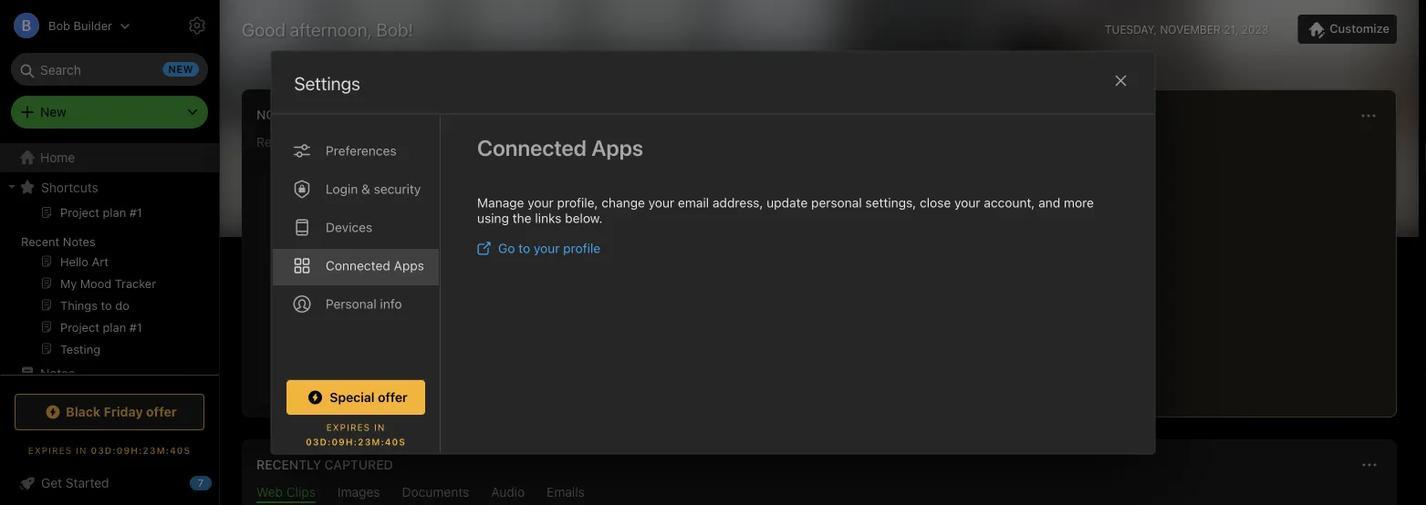 Task type: vqa. For each thing, say whether or not it's contained in the screenshot.
Hello Art
yes



Task type: describe. For each thing, give the bounding box(es) containing it.
devices
[[325, 219, 372, 234]]

100
[[507, 238, 529, 253]]

0 vertical spatial testing
[[944, 185, 989, 200]]

profile
[[563, 240, 600, 255]]

account,
[[984, 195, 1035, 210]]

to left do
[[821, 185, 833, 200]]

milestones
[[440, 238, 504, 253]]

expires for black friday offer
[[28, 445, 72, 456]]

address,
[[712, 195, 763, 210]]

1 vertical spatial mood
[[285, 271, 319, 286]]

my mood tracker about this template: easily chart your mood every day of the year with our dai ly mood tracker tem plate. click each square to change the cell background accordin...
[[272, 185, 398, 351]]

things to do go to the beach - studying abroad
[[776, 185, 879, 236]]

sales
[[532, 238, 562, 253]]

offer inside special offer popup button
[[378, 390, 407, 405]]

update
[[766, 195, 808, 210]]

close
[[920, 195, 951, 210]]

info
[[380, 296, 402, 311]]

03d:09h:23m:40s for friday
[[91, 445, 191, 456]]

clean
[[985, 304, 1019, 319]]

notes inside group
[[63, 235, 96, 248]]

2 vertical spatial testing
[[1014, 254, 1057, 269]]

1 horizontal spatial connected apps
[[477, 135, 643, 160]]

documents
[[402, 485, 469, 500]]

personal
[[811, 195, 862, 210]]

5
[[476, 320, 484, 335]]

out
[[944, 336, 963, 351]]

accordin...
[[272, 336, 334, 351]]

goal
[[1018, 221, 1045, 236]]

year
[[295, 254, 320, 269]]

new
[[40, 105, 66, 120]]

attendees
[[990, 238, 1050, 253]]

status
[[944, 304, 982, 319]]

images tab
[[338, 485, 380, 504]]

web clips tab
[[256, 485, 316, 504]]

the inside manage your profile, change your email address, update personal settings, close your account, and more using the links below.
[[512, 210, 531, 225]]

profile,
[[557, 195, 598, 210]]

connected apps inside tab list
[[325, 258, 424, 273]]

friday
[[104, 405, 143, 420]]

in for special
[[374, 422, 385, 433]]

do
[[837, 185, 852, 200]]

recent tab
[[256, 135, 298, 153]]

03d:09h:23m:40s for offer
[[305, 437, 406, 447]]

tree containing home
[[0, 143, 219, 506]]

abroad
[[832, 221, 874, 236]]

ly
[[272, 254, 398, 286]]

1 vertical spatial 3
[[551, 336, 559, 351]]

special offer button
[[286, 380, 425, 415]]

your up links
[[527, 195, 553, 210]]

go to your profile button
[[477, 240, 600, 255]]

each
[[341, 287, 369, 302]]

login & security
[[325, 181, 421, 196]]

recent for recent
[[256, 135, 298, 150]]

good afternoon, bob!
[[242, 18, 414, 40]]

to left sales
[[518, 240, 530, 255]]

0 vertical spatial 4
[[476, 304, 484, 319]]

change inside "my mood tracker about this template: easily chart your mood every day of the year with our dai ly mood tracker tem plate. click each square to change the cell background accordin..."
[[331, 304, 374, 319]]

time
[[987, 205, 1016, 220]]

Search text field
[[24, 53, 195, 86]]

hello art
[[608, 185, 662, 200]]

preferences
[[325, 143, 396, 158]]

scratch
[[1042, 108, 1102, 123]]

lululemon
[[499, 205, 560, 220]]

pad
[[1106, 108, 1131, 123]]

tab list for recently captured
[[246, 485, 1394, 504]]

tuesday, november 21, 2023
[[1105, 23, 1269, 36]]

template:
[[336, 205, 391, 220]]

the down 'tem'
[[378, 304, 397, 319]]

1 horizontal spatial apps
[[591, 135, 643, 160]]

and inside testing date & time 09/09/2099 goal testing attendees me agenda testing notes great action items assignee status clean up meeting notes send out meeting notes and actio...
[[944, 353, 966, 368]]

about
[[272, 205, 307, 220]]

mood
[[294, 185, 328, 200]]

scratch pad
[[1042, 108, 1131, 123]]

images
[[338, 485, 380, 500]]

notes button
[[253, 104, 321, 126]]

chart
[[309, 221, 340, 236]]

notes inside testing date & time 09/09/2099 goal testing attendees me agenda testing notes great action items assignee status clean up meeting notes send out meeting notes and actio...
[[944, 271, 979, 286]]

expires in 03d:09h:23m:40s for special
[[305, 422, 406, 447]]

me
[[944, 254, 962, 269]]

home link
[[0, 143, 219, 173]]

0 vertical spatial mood
[[272, 238, 306, 253]]

notes inside button
[[256, 107, 299, 122]]

tracker
[[322, 271, 364, 286]]

recently captured
[[256, 458, 393, 473]]

art
[[643, 185, 662, 200]]

using
[[477, 210, 509, 225]]

action
[[1018, 271, 1056, 286]]

your up 09/09/2099
[[954, 195, 980, 210]]

0 vertical spatial 3
[[476, 287, 484, 302]]

scratch pad button
[[1039, 105, 1131, 127]]

major
[[469, 221, 503, 236]]

tuesday,
[[1105, 23, 1157, 36]]

personal
[[325, 296, 376, 311]]

web clips
[[256, 485, 316, 500]]

offer inside the black friday offer 'popup button'
[[146, 405, 177, 420]]

nov 1 for ly
[[272, 380, 301, 393]]

change inside manage your profile, change your email address, update personal settings, close your account, and more using the links below.
[[601, 195, 645, 210]]

captured
[[325, 458, 393, 473]]

le...
[[482, 353, 507, 368]]

agenda
[[965, 254, 1010, 269]]

1 vertical spatial 2
[[510, 336, 518, 351]]

date
[[944, 205, 971, 220]]

connected inside tab list
[[325, 258, 390, 273]]

notes link
[[0, 360, 211, 389]]

day
[[345, 238, 366, 253]]

notes up black
[[40, 366, 75, 382]]

#1
[[517, 185, 531, 200]]

recent notes
[[21, 235, 96, 248]]

nov 1 for mm/dd/yy
[[440, 380, 468, 393]]

09/09/2099
[[944, 221, 1015, 236]]

1 vertical spatial go
[[498, 240, 515, 255]]

bob!
[[377, 18, 414, 40]]

web
[[256, 485, 283, 500]]

things
[[776, 185, 818, 200]]

1 vertical spatial notes
[[1018, 336, 1051, 351]]

emails
[[547, 485, 585, 500]]



Task type: locate. For each thing, give the bounding box(es) containing it.
0 horizontal spatial nov 1
[[272, 380, 301, 393]]

notes down send
[[1018, 336, 1051, 351]]

expires down black
[[28, 445, 72, 456]]

settings,
[[865, 195, 916, 210]]

recent notes group
[[0, 202, 211, 367]]

recent down notes button
[[256, 135, 298, 150]]

up
[[1022, 304, 1037, 319]]

expires
[[326, 422, 370, 433], [28, 445, 72, 456]]

tree
[[0, 143, 219, 506]]

close image
[[1110, 70, 1132, 92]]

0 vertical spatial in
[[374, 422, 385, 433]]

recent inside group
[[21, 235, 60, 248]]

your right 100
[[533, 240, 560, 255]]

0 horizontal spatial 03d:09h:23m:40s
[[91, 445, 191, 456]]

1 vertical spatial change
[[331, 304, 374, 319]]

1 horizontal spatial 3
[[551, 336, 559, 351]]

customize
[[1330, 22, 1390, 35]]

shortcuts button
[[0, 173, 211, 202]]

nov for ly
[[272, 380, 292, 393]]

1 vertical spatial apps
[[394, 258, 424, 273]]

tab list
[[272, 114, 440, 460], [246, 135, 1001, 153], [246, 485, 1394, 504]]

0 vertical spatial apps
[[591, 135, 643, 160]]

0 vertical spatial and
[[1038, 195, 1060, 210]]

notes up items
[[944, 271, 979, 286]]

0 horizontal spatial expires in 03d:09h:23m:40s
[[28, 445, 191, 456]]

items
[[944, 287, 976, 302]]

connected apps down of
[[325, 258, 424, 273]]

easily
[[272, 221, 306, 236]]

beach
[[834, 205, 870, 220]]

the down #1
[[512, 210, 531, 225]]

notes up recent tab
[[256, 107, 299, 122]]

dai
[[374, 254, 398, 269]]

and left more
[[1038, 195, 1060, 210]]

0 horizontal spatial in
[[76, 445, 87, 456]]

0 horizontal spatial recent
[[21, 235, 60, 248]]

0 horizontal spatial change
[[331, 304, 374, 319]]

5 week from the top
[[440, 320, 473, 335]]

0 vertical spatial expires
[[326, 422, 370, 433]]

1 horizontal spatial 03d:09h:23m:40s
[[305, 437, 406, 447]]

home
[[40, 150, 75, 165]]

4 left le...
[[470, 353, 478, 368]]

nov down accordin...
[[272, 380, 292, 393]]

tab list containing preferences
[[272, 114, 440, 460]]

0 horizontal spatial connected
[[325, 258, 390, 273]]

nov for mm/dd/yy
[[440, 380, 460, 393]]

background
[[296, 320, 366, 335]]

expires in 03d:09h:23m:40s up 'captured'
[[305, 422, 406, 447]]

settings image
[[186, 15, 208, 37]]

offer right friday
[[146, 405, 177, 420]]

tab list containing recent
[[246, 135, 1001, 153]]

notes
[[995, 320, 1028, 335], [1018, 336, 1051, 351]]

1 horizontal spatial connected
[[477, 135, 586, 160]]

nov
[[608, 237, 628, 250], [272, 380, 292, 393], [440, 380, 460, 393]]

0 vertical spatial change
[[601, 195, 645, 210]]

2
[[476, 271, 484, 286], [510, 336, 518, 351]]

black friday offer button
[[15, 394, 204, 431]]

go down major
[[498, 240, 515, 255]]

links
[[535, 210, 561, 225]]

november
[[1161, 23, 1221, 36]]

notes down shortcuts
[[63, 235, 96, 248]]

in
[[374, 422, 385, 433], [76, 445, 87, 456]]

0 horizontal spatial expires
[[28, 445, 72, 456]]

special
[[329, 390, 374, 405]]

1 vertical spatial recent
[[21, 235, 60, 248]]

project
[[440, 185, 484, 200]]

1 vertical spatial connected
[[325, 258, 390, 273]]

Start writing… text field
[[1042, 136, 1396, 403]]

0 vertical spatial meeting
[[944, 320, 992, 335]]

0 vertical spatial connected apps
[[477, 135, 643, 160]]

1 horizontal spatial offer
[[378, 390, 407, 405]]

the up studying
[[811, 205, 830, 220]]

actio...
[[969, 353, 1009, 368]]

meeting up actio...
[[967, 336, 1014, 351]]

to inside "my mood tracker about this template: easily chart your mood every day of the year with our dai ly mood tracker tem plate. click each square to change the cell background accordin..."
[[316, 304, 327, 319]]

expires in 03d:09h:23m:40s down the black friday offer 'popup button'
[[28, 445, 191, 456]]

& inside testing date & time 09/09/2099 goal testing attendees me agenda testing notes great action items assignee status clean up meeting notes send out meeting notes and actio...
[[975, 205, 984, 220]]

1 horizontal spatial 2
[[510, 336, 518, 351]]

afternoon,
[[290, 18, 372, 40]]

0 horizontal spatial go
[[498, 240, 515, 255]]

my
[[272, 185, 291, 200]]

1 horizontal spatial expires in 03d:09h:23m:40s
[[305, 422, 406, 447]]

below.
[[565, 210, 602, 225]]

None search field
[[24, 53, 195, 86]]

21,
[[1224, 23, 1239, 36]]

web clips tab panel
[[242, 504, 1398, 506]]

1 horizontal spatial nov
[[440, 380, 460, 393]]

your inside "my mood tracker about this template: easily chart your mood every day of the year with our dai ly mood tracker tem plate. click each square to change the cell background accordin..."
[[343, 221, 369, 236]]

suggested tab
[[320, 135, 383, 153]]

1 horizontal spatial expires
[[326, 422, 370, 433]]

recent down shortcuts
[[21, 235, 60, 248]]

0 horizontal spatial &
[[361, 181, 370, 196]]

studying
[[776, 221, 828, 236]]

0 horizontal spatial offer
[[146, 405, 177, 420]]

1 vertical spatial expires
[[28, 445, 72, 456]]

mm/dd/yy
[[485, 254, 549, 269], [487, 271, 551, 286], [487, 287, 551, 302], [488, 304, 552, 319], [487, 320, 551, 335]]

audio tab
[[491, 485, 525, 504]]

great
[[982, 271, 1015, 286]]

nov 1 right profile
[[608, 237, 636, 250]]

& inside tab list
[[361, 181, 370, 196]]

settings
[[294, 72, 360, 94]]

apps
[[591, 135, 643, 160], [394, 258, 424, 273]]

0 horizontal spatial connected apps
[[325, 258, 424, 273]]

3 week from the top
[[440, 287, 473, 302]]

meeting down status
[[944, 320, 992, 335]]

1 vertical spatial and
[[944, 353, 966, 368]]

your up day at left
[[343, 221, 369, 236]]

personal info
[[325, 296, 402, 311]]

connected apps
[[477, 135, 643, 160], [325, 258, 424, 273]]

nov 1 down accordin...
[[272, 380, 301, 393]]

recent for recent notes
[[21, 235, 60, 248]]

expires in 03d:09h:23m:40s for black
[[28, 445, 191, 456]]

0 horizontal spatial 3
[[476, 287, 484, 302]]

black
[[66, 405, 101, 420]]

03d:09h:23m:40s down friday
[[91, 445, 191, 456]]

and
[[1038, 195, 1060, 210], [944, 353, 966, 368]]

in for black
[[76, 445, 87, 456]]

03d:09h:23m:40s up 'captured'
[[305, 437, 406, 447]]

0 vertical spatial 2
[[476, 271, 484, 286]]

the inside things to do go to the beach - studying abroad
[[811, 205, 830, 220]]

nike
[[440, 221, 466, 236]]

1 horizontal spatial go
[[776, 205, 793, 220]]

testing up the me
[[944, 238, 987, 253]]

0 horizontal spatial and
[[944, 353, 966, 368]]

tracker
[[332, 185, 378, 200]]

0 vertical spatial go
[[776, 205, 793, 220]]

tab list for notes
[[246, 135, 1001, 153]]

change down each
[[331, 304, 374, 319]]

1 vertical spatial testing
[[944, 238, 987, 253]]

emails tab
[[547, 485, 585, 504]]

of
[[369, 238, 381, 253]]

go inside things to do go to the beach - studying abroad
[[776, 205, 793, 220]]

connected down day at left
[[325, 258, 390, 273]]

notes down clean
[[995, 320, 1028, 335]]

offer right special
[[378, 390, 407, 405]]

change up below.
[[601, 195, 645, 210]]

0 vertical spatial &
[[361, 181, 370, 196]]

1 vertical spatial in
[[76, 445, 87, 456]]

expires for special offer
[[326, 422, 370, 433]]

assignee
[[980, 287, 1033, 302]]

go down things on the top of the page
[[776, 205, 793, 220]]

new button
[[11, 96, 208, 129]]

nov 1 right special offer
[[440, 380, 468, 393]]

0 vertical spatial notes
[[995, 320, 1028, 335]]

click
[[308, 287, 337, 302]]

1 vertical spatial 4
[[470, 353, 478, 368]]

this
[[311, 205, 332, 220]]

0 horizontal spatial apps
[[394, 258, 424, 273]]

recently
[[256, 458, 321, 473]]

1 vertical spatial meeting
[[967, 336, 1014, 351]]

clips
[[286, 485, 316, 500]]

nov right special offer
[[440, 380, 460, 393]]

mood down easily
[[272, 238, 306, 253]]

black friday offer
[[66, 405, 177, 420]]

2 week from the top
[[440, 271, 473, 286]]

the left year
[[272, 254, 291, 269]]

2 horizontal spatial nov 1
[[608, 237, 636, 250]]

testing
[[944, 185, 989, 200], [944, 238, 987, 253], [1014, 254, 1057, 269]]

1 vertical spatial connected apps
[[325, 258, 424, 273]]

1 horizontal spatial recent
[[256, 135, 298, 150]]

manage
[[477, 195, 524, 210]]

1 horizontal spatial in
[[374, 422, 385, 433]]

plan
[[487, 185, 513, 200]]

documents tab
[[402, 485, 469, 504]]

manage your profile, change your email address, update personal settings, close your account, and more using the links below.
[[477, 195, 1094, 225]]

1 horizontal spatial change
[[601, 195, 645, 210]]

testing date & time 09/09/2099 goal testing attendees me agenda testing notes great action items assignee status clean up meeting notes send out meeting notes and actio...
[[944, 185, 1062, 368]]

mood down year
[[285, 271, 319, 286]]

and inside manage your profile, change your email address, update personal settings, close your account, and more using the links below.
[[1038, 195, 1060, 210]]

0 vertical spatial recent
[[256, 135, 298, 150]]

customize button
[[1298, 15, 1398, 44]]

testing up action
[[1014, 254, 1057, 269]]

suggested
[[320, 135, 383, 150]]

1 vertical spatial &
[[975, 205, 984, 220]]

0 horizontal spatial 2
[[476, 271, 484, 286]]

apps up hello
[[591, 135, 643, 160]]

nov right profile
[[608, 237, 628, 250]]

your
[[527, 195, 553, 210], [648, 195, 674, 210], [954, 195, 980, 210], [343, 221, 369, 236], [533, 240, 560, 255]]

testing up date
[[944, 185, 989, 200]]

summary
[[440, 205, 496, 220]]

special offer
[[329, 390, 407, 405]]

task
[[440, 336, 467, 351], [480, 336, 507, 351], [521, 336, 548, 351], [440, 353, 467, 368]]

more
[[1064, 195, 1094, 210]]

1 horizontal spatial and
[[1038, 195, 1060, 210]]

& up 09/09/2099
[[975, 205, 984, 220]]

apps up info
[[394, 258, 424, 273]]

expires down special
[[326, 422, 370, 433]]

0 vertical spatial connected
[[477, 135, 586, 160]]

1 horizontal spatial nov 1
[[440, 380, 468, 393]]

your left the email
[[648, 195, 674, 210]]

and down out
[[944, 353, 966, 368]]

to down click
[[316, 304, 327, 319]]

offer
[[378, 390, 407, 405], [146, 405, 177, 420]]

cell
[[272, 320, 292, 335]]

good
[[242, 18, 286, 40]]

connected up #1
[[477, 135, 586, 160]]

audio
[[491, 485, 525, 500]]

expires inside expires in 03d:09h:23m:40s
[[326, 422, 370, 433]]

0 horizontal spatial nov
[[272, 380, 292, 393]]

in down special offer
[[374, 422, 385, 433]]

1 week from the top
[[440, 254, 473, 269]]

connected apps up profile,
[[477, 135, 643, 160]]

to up studying
[[796, 205, 808, 220]]

& up template:
[[361, 181, 370, 196]]

2 horizontal spatial nov
[[608, 237, 628, 250]]

in down black
[[76, 445, 87, 456]]

tab list containing web clips
[[246, 485, 1394, 504]]

our
[[351, 254, 371, 269]]

every
[[309, 238, 341, 253]]

project plan #1 summary lululemon nike major milestones 100 sales week 1 mm/dd/yy week 2 mm/dd/yy week 3 mm/dd/yy week 4 mm/dd/yy week 5 mm/dd/yy task 1 task 2 task 3 task 4 le...
[[440, 185, 562, 368]]

login
[[325, 181, 358, 196]]

1 horizontal spatial &
[[975, 205, 984, 220]]

recently captured button
[[253, 455, 393, 476]]

4 week from the top
[[440, 304, 473, 319]]

03d:09h:23m:40s
[[305, 437, 406, 447], [91, 445, 191, 456]]

4 up 5
[[476, 304, 484, 319]]



